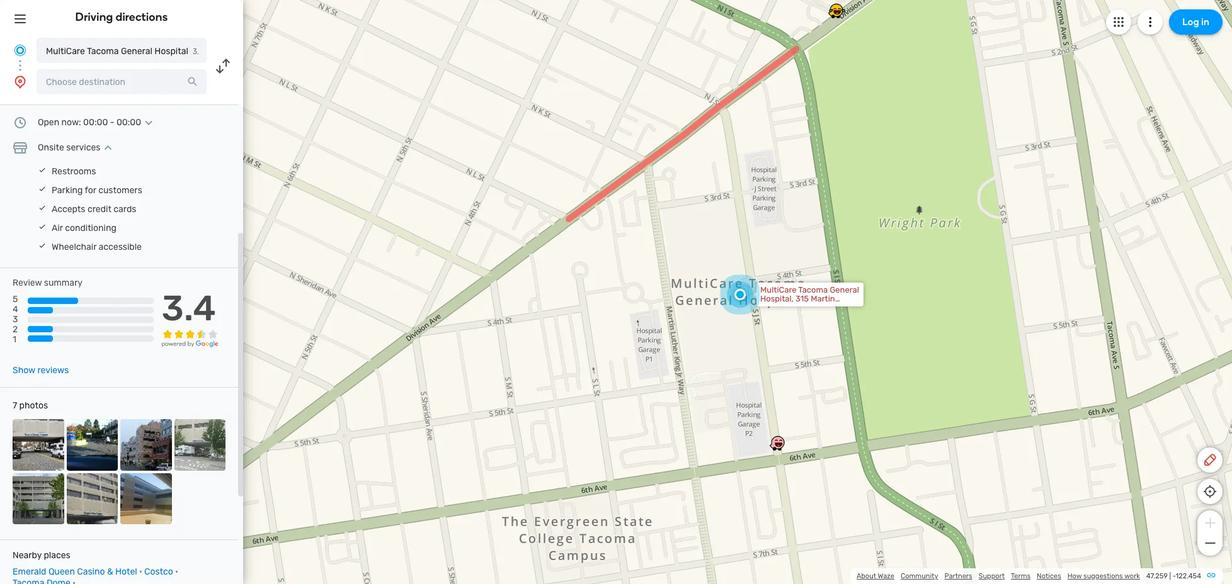 Task type: describe. For each thing, give the bounding box(es) containing it.
community link
[[901, 573, 939, 581]]

how suggestions work link
[[1068, 573, 1141, 581]]

general
[[121, 46, 152, 57]]

2 00:00 from the left
[[117, 117, 141, 128]]

link image
[[1207, 571, 1217, 581]]

credit
[[88, 204, 111, 215]]

notices link
[[1038, 573, 1062, 581]]

terms
[[1012, 573, 1031, 581]]

3
[[13, 315, 18, 325]]

about
[[857, 573, 877, 581]]

checkmark image for accepts credit cards
[[38, 204, 47, 212]]

directions
[[116, 10, 168, 24]]

about waze community partners support terms notices how suggestions work 47.259 | -122.454
[[857, 573, 1202, 581]]

driving
[[75, 10, 113, 24]]

partners
[[945, 573, 973, 581]]

support
[[979, 573, 1005, 581]]

clock image
[[13, 115, 28, 130]]

driving directions
[[75, 10, 168, 24]]

tacoma
[[87, 46, 119, 57]]

location image
[[13, 74, 28, 90]]

open now: 00:00 - 00:00 button
[[38, 117, 156, 128]]

show
[[13, 366, 35, 376]]

support link
[[979, 573, 1005, 581]]

waze
[[878, 573, 895, 581]]

0 vertical spatial -
[[110, 117, 114, 128]]

nearby places
[[13, 551, 70, 562]]

checkmark image for parking for customers
[[38, 185, 47, 194]]

work
[[1125, 573, 1141, 581]]

multicare
[[46, 46, 85, 57]]

services
[[66, 142, 100, 153]]

7
[[13, 401, 17, 412]]

image 1 of multicare tacoma general hospital, tacoma image
[[13, 420, 64, 471]]

hotel
[[115, 567, 137, 578]]

photos
[[19, 401, 48, 412]]

how
[[1068, 573, 1082, 581]]

zoom out image
[[1203, 536, 1219, 552]]

current location image
[[13, 43, 28, 58]]

2
[[13, 325, 18, 336]]

image 5 of multicare tacoma general hospital, tacoma image
[[13, 474, 64, 525]]

5 4 3 2 1
[[13, 294, 18, 346]]

terms link
[[1012, 573, 1031, 581]]

checkmark image for wheelchair accessible
[[38, 241, 47, 250]]

1 00:00 from the left
[[83, 117, 108, 128]]

|
[[1170, 573, 1172, 581]]

open now: 00:00 - 00:00
[[38, 117, 141, 128]]

checkmark image for air conditioning
[[38, 222, 47, 231]]

image 7 of multicare tacoma general hospital, tacoma image
[[120, 474, 172, 525]]

parking
[[52, 185, 83, 196]]

hospital
[[155, 46, 188, 57]]

for
[[85, 185, 96, 196]]

queen
[[48, 567, 75, 578]]

4
[[13, 305, 18, 315]]

computer image
[[13, 90, 28, 105]]

chevron up image
[[100, 143, 116, 153]]

47.259
[[1147, 573, 1168, 581]]

reviews
[[37, 366, 69, 376]]

review
[[13, 278, 42, 289]]



Task type: locate. For each thing, give the bounding box(es) containing it.
onsite services
[[38, 142, 100, 153]]

zoom in image
[[1203, 516, 1219, 531]]

0 horizontal spatial -
[[110, 117, 114, 128]]

5
[[13, 294, 18, 305]]

pencil image
[[1203, 453, 1218, 468]]

nearby
[[13, 551, 42, 562]]

costco
[[144, 567, 173, 578]]

Choose destination text field
[[37, 69, 207, 95]]

1 checkmark image from the top
[[38, 166, 47, 175]]

costco link
[[144, 567, 173, 578]]

accepts credit cards
[[52, 204, 136, 215]]

onsite
[[38, 142, 64, 153]]

checkmark image for restrooms
[[38, 166, 47, 175]]

1 vertical spatial checkmark image
[[38, 241, 47, 250]]

places
[[44, 551, 70, 562]]

00:00 down choose destination text box
[[117, 117, 141, 128]]

accepts
[[52, 204, 85, 215]]

now:
[[61, 117, 81, 128]]

show reviews
[[13, 366, 69, 376]]

image 2 of multicare tacoma general hospital, tacoma image
[[66, 420, 118, 471]]

&
[[107, 567, 113, 578]]

image 3 of multicare tacoma general hospital, tacoma image
[[120, 420, 172, 471]]

review summary
[[13, 278, 83, 289]]

checkmark image left air
[[38, 222, 47, 231]]

0 horizontal spatial 00:00
[[83, 117, 108, 128]]

- right '|'
[[1173, 573, 1176, 581]]

community
[[901, 573, 939, 581]]

2 vertical spatial checkmark image
[[38, 222, 47, 231]]

7 photos
[[13, 401, 48, 412]]

2 checkmark image from the top
[[38, 185, 47, 194]]

partners link
[[945, 573, 973, 581]]

1
[[13, 335, 16, 346]]

122.454
[[1176, 573, 1202, 581]]

1 vertical spatial checkmark image
[[38, 185, 47, 194]]

multicare tacoma general hospital
[[46, 46, 188, 57]]

1 vertical spatial -
[[1173, 573, 1176, 581]]

restrooms
[[52, 166, 96, 177]]

0 vertical spatial checkmark image
[[38, 204, 47, 212]]

1 checkmark image from the top
[[38, 204, 47, 212]]

store image
[[13, 141, 28, 156]]

1 horizontal spatial -
[[1173, 573, 1176, 581]]

checkmark image down the onsite
[[38, 166, 47, 175]]

cards
[[114, 204, 136, 215]]

0 vertical spatial checkmark image
[[38, 166, 47, 175]]

conditioning
[[65, 223, 116, 234]]

notices
[[1038, 573, 1062, 581]]

wheelchair
[[52, 242, 97, 253]]

onsite services button
[[38, 142, 116, 153]]

customers
[[98, 185, 142, 196]]

suggestions
[[1084, 573, 1124, 581]]

emerald queen casino & hotel
[[13, 567, 137, 578]]

air
[[52, 223, 63, 234]]

-
[[110, 117, 114, 128], [1173, 573, 1176, 581]]

emerald queen casino & hotel link
[[13, 567, 137, 578]]

open
[[38, 117, 59, 128]]

checkmark image
[[38, 166, 47, 175], [38, 185, 47, 194], [38, 222, 47, 231]]

accessible
[[99, 242, 142, 253]]

3.4
[[162, 288, 216, 330]]

wheelchair accessible
[[52, 242, 142, 253]]

emerald
[[13, 567, 46, 578]]

00:00 right now:
[[83, 117, 108, 128]]

parking for customers
[[52, 185, 142, 196]]

multicare tacoma general hospital button
[[37, 38, 207, 63]]

chevron down image
[[141, 118, 156, 128]]

summary
[[44, 278, 83, 289]]

about waze link
[[857, 573, 895, 581]]

2 checkmark image from the top
[[38, 241, 47, 250]]

casino
[[77, 567, 105, 578]]

1 horizontal spatial 00:00
[[117, 117, 141, 128]]

3 checkmark image from the top
[[38, 222, 47, 231]]

- up chevron up icon
[[110, 117, 114, 128]]

00:00
[[83, 117, 108, 128], [117, 117, 141, 128]]

checkmark image left parking
[[38, 185, 47, 194]]

image 6 of multicare tacoma general hospital, tacoma image
[[66, 474, 118, 525]]

checkmark image left accepts
[[38, 204, 47, 212]]

air conditioning
[[52, 223, 116, 234]]

image 4 of multicare tacoma general hospital, tacoma image
[[174, 420, 226, 471]]

checkmark image left wheelchair
[[38, 241, 47, 250]]

checkmark image
[[38, 204, 47, 212], [38, 241, 47, 250]]



Task type: vqa. For each thing, say whether or not it's contained in the screenshot.
the topmost Eiffel
no



